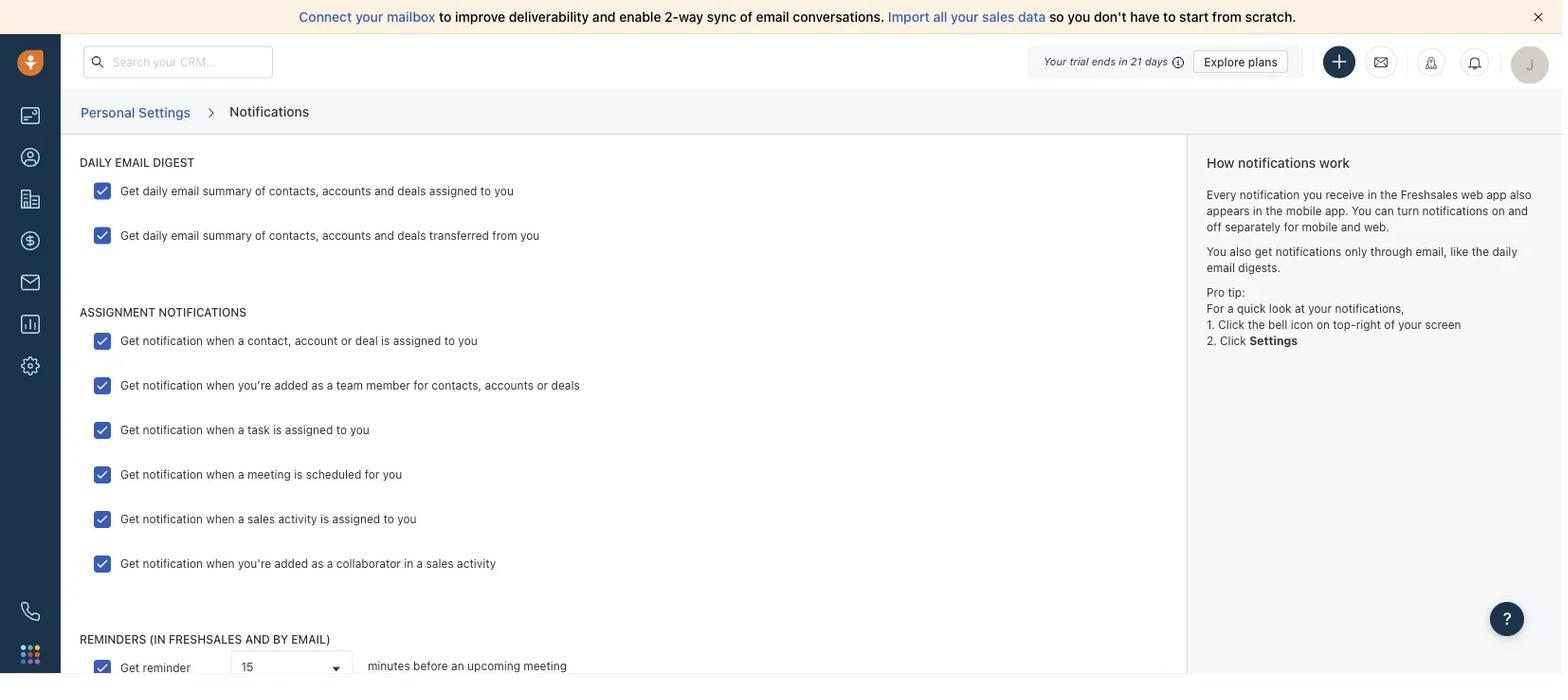 Task type: locate. For each thing, give the bounding box(es) containing it.
1 vertical spatial as
[[311, 557, 324, 570]]

1 vertical spatial settings
[[1250, 334, 1298, 347]]

2 vertical spatial sales
[[426, 557, 454, 570]]

4 when from the top
[[206, 468, 235, 481]]

mobile
[[1286, 204, 1322, 217], [1302, 220, 1338, 234]]

added
[[274, 379, 308, 392], [274, 557, 308, 570]]

0 vertical spatial settings
[[138, 104, 191, 120]]

connect your mailbox link
[[299, 9, 439, 25]]

0 horizontal spatial activity
[[278, 512, 317, 526]]

as left collaborator
[[311, 557, 324, 570]]

appears
[[1207, 204, 1250, 217]]

0 horizontal spatial sales
[[247, 512, 275, 526]]

is right task
[[273, 423, 282, 436]]

by
[[273, 633, 288, 646]]

15 link
[[232, 651, 352, 674]]

1 vertical spatial also
[[1230, 245, 1252, 258]]

0 vertical spatial from
[[1212, 9, 1242, 25]]

all
[[933, 9, 947, 25]]

sales right collaborator
[[426, 557, 454, 570]]

2 as from the top
[[311, 557, 324, 570]]

assigned right task
[[285, 423, 333, 436]]

1 vertical spatial you
[[1207, 245, 1227, 258]]

notifications inside the you also get notifications only through email, like the daily email digests.
[[1276, 245, 1342, 258]]

a left task
[[238, 423, 244, 436]]

3 get from the top
[[120, 334, 140, 347]]

accounts
[[322, 184, 371, 197], [322, 229, 371, 242], [485, 379, 534, 392]]

a inside "pro tip: for a quick look at your notifications, 1. click the bell icon on top-right of your screen 2. click settings"
[[1228, 301, 1234, 315]]

1 horizontal spatial meeting
[[524, 659, 567, 673]]

mailbox
[[387, 9, 435, 25]]

1 vertical spatial on
[[1317, 318, 1330, 331]]

0 vertical spatial accounts
[[322, 184, 371, 197]]

quick
[[1237, 301, 1266, 315]]

the inside "pro tip: for a quick look at your notifications, 1. click the bell icon on top-right of your screen 2. click settings"
[[1248, 318, 1265, 331]]

of
[[740, 9, 753, 25], [255, 184, 266, 197], [255, 229, 266, 242], [1384, 318, 1395, 331]]

0 vertical spatial activity
[[278, 512, 317, 526]]

assigned
[[429, 184, 477, 197], [393, 334, 441, 347], [285, 423, 333, 436], [332, 512, 380, 526]]

when for get notification when a sales activity is assigned to you
[[206, 512, 235, 526]]

8 get from the top
[[120, 557, 140, 570]]

notifications
[[1238, 155, 1316, 171], [1422, 204, 1489, 217], [1276, 245, 1342, 258], [159, 305, 247, 319]]

how notifications work
[[1207, 155, 1350, 171]]

the right like
[[1472, 245, 1489, 258]]

1 when from the top
[[206, 334, 235, 347]]

of right sync
[[740, 9, 753, 25]]

1 summary from the top
[[203, 184, 252, 197]]

contacts, down 'get daily email summary of contacts, accounts and deals assigned to you'
[[269, 229, 319, 242]]

get for get notification when a meeting is scheduled for you
[[120, 468, 140, 481]]

get for get notification when you're added as a team member for contacts, accounts or deals
[[120, 379, 140, 392]]

contacts,
[[269, 184, 319, 197], [269, 229, 319, 242], [432, 379, 482, 392]]

when for get notification when you're added as a team member for contacts, accounts or deals
[[206, 379, 235, 392]]

0 horizontal spatial meeting
[[247, 468, 291, 481]]

connect your mailbox to improve deliverability and enable 2-way sync of email conversations. import all your sales data so you don't have to start from scratch.
[[299, 9, 1296, 25]]

enable
[[619, 9, 661, 25]]

as
[[311, 379, 324, 392], [311, 557, 324, 570]]

settings down bell
[[1250, 334, 1298, 347]]

close image
[[1534, 12, 1543, 22]]

is down scheduled on the left of the page
[[320, 512, 329, 526]]

daily inside the you also get notifications only through email, like the daily email digests.
[[1493, 245, 1518, 258]]

get notification when a contact, account or deal is assigned to you
[[120, 334, 478, 347]]

digest
[[153, 155, 195, 169]]

you inside every notification you receive in the freshsales web app also appears in the mobile app. you can turn notifications on and off separately for mobile and web.
[[1303, 188, 1322, 201]]

the down the quick on the right top of page
[[1248, 318, 1265, 331]]

to
[[439, 9, 452, 25], [1163, 9, 1176, 25], [480, 184, 491, 197], [444, 334, 455, 347], [336, 423, 347, 436], [383, 512, 394, 526]]

you down the off
[[1207, 245, 1227, 258]]

notification for get notification when a meeting is scheduled for you
[[143, 468, 203, 481]]

1 vertical spatial meeting
[[524, 659, 567, 673]]

0 horizontal spatial or
[[341, 334, 352, 347]]

deals for assigned
[[398, 184, 426, 197]]

sync
[[707, 9, 736, 25]]

0 horizontal spatial settings
[[138, 104, 191, 120]]

your right the at
[[1308, 301, 1332, 315]]

1 vertical spatial activity
[[457, 557, 496, 570]]

2 get from the top
[[120, 229, 140, 242]]

1 vertical spatial freshsales
[[169, 633, 242, 646]]

right
[[1356, 318, 1381, 331]]

for right scheduled on the left of the page
[[365, 468, 380, 481]]

sales left data
[[982, 9, 1015, 25]]

when for get notification when you're added as a collaborator in a sales activity
[[206, 557, 235, 570]]

1 horizontal spatial on
[[1492, 204, 1505, 217]]

get
[[120, 184, 140, 197], [120, 229, 140, 242], [120, 334, 140, 347], [120, 379, 140, 392], [120, 423, 140, 436], [120, 468, 140, 481], [120, 512, 140, 526], [120, 557, 140, 570]]

5 get from the top
[[120, 423, 140, 436]]

1 vertical spatial added
[[274, 557, 308, 570]]

2 horizontal spatial sales
[[982, 9, 1015, 25]]

daily for get daily email summary of contacts, accounts and deals transferred from you
[[143, 229, 168, 242]]

days
[[1145, 55, 1168, 68]]

added for you're
[[274, 379, 308, 392]]

0 vertical spatial for
[[1284, 220, 1299, 234]]

1 added from the top
[[274, 379, 308, 392]]

1 vertical spatial deals
[[398, 229, 426, 242]]

ends
[[1092, 55, 1116, 68]]

0 vertical spatial you
[[1352, 204, 1372, 217]]

added right the you're on the left bottom of the page
[[274, 557, 308, 570]]

from right start
[[1212, 9, 1242, 25]]

1 vertical spatial from
[[492, 229, 517, 242]]

mobile left app.
[[1286, 204, 1322, 217]]

5 when from the top
[[206, 512, 235, 526]]

1 horizontal spatial you
[[1352, 204, 1372, 217]]

1 vertical spatial for
[[414, 379, 428, 392]]

contacts, right member
[[432, 379, 482, 392]]

3 when from the top
[[206, 423, 235, 436]]

0 horizontal spatial also
[[1230, 245, 1252, 258]]

data
[[1018, 9, 1046, 25]]

receive
[[1326, 188, 1364, 201]]

a up the you're on the left bottom of the page
[[238, 512, 244, 526]]

2 added from the top
[[274, 557, 308, 570]]

notification
[[1240, 188, 1300, 201], [143, 334, 203, 347], [143, 379, 203, 392], [143, 423, 203, 436], [143, 468, 203, 481], [143, 512, 203, 526], [143, 557, 203, 570]]

assignment
[[80, 305, 156, 319]]

0 vertical spatial contacts,
[[269, 184, 319, 197]]

start
[[1179, 9, 1209, 25]]

to up scheduled on the left of the page
[[336, 423, 347, 436]]

contacts, for assigned
[[269, 184, 319, 197]]

from
[[1212, 9, 1242, 25], [492, 229, 517, 242]]

when
[[206, 334, 235, 347], [206, 379, 235, 392], [206, 423, 235, 436], [206, 468, 235, 481], [206, 512, 235, 526], [206, 557, 235, 570]]

when left you're
[[206, 379, 235, 392]]

4 get from the top
[[120, 379, 140, 392]]

a left team
[[327, 379, 333, 392]]

task
[[247, 423, 270, 436]]

you inside the you also get notifications only through email, like the daily email digests.
[[1207, 245, 1227, 258]]

1 horizontal spatial also
[[1510, 188, 1532, 201]]

have
[[1130, 9, 1160, 25]]

on
[[1492, 204, 1505, 217], [1317, 318, 1330, 331]]

2 when from the top
[[206, 379, 235, 392]]

from right transferred
[[492, 229, 517, 242]]

when left contact,
[[206, 334, 235, 347]]

1 get from the top
[[120, 184, 140, 197]]

click right 2.
[[1220, 334, 1246, 347]]

contacts, up get daily email summary of contacts, accounts and deals transferred from you in the left top of the page
[[269, 184, 319, 197]]

daily
[[143, 184, 168, 197], [143, 229, 168, 242], [1493, 245, 1518, 258]]

and
[[592, 9, 616, 25], [374, 184, 394, 197], [1508, 204, 1528, 217], [1341, 220, 1361, 234], [374, 229, 394, 242], [245, 633, 270, 646]]

0 horizontal spatial freshsales
[[169, 633, 242, 646]]

2 vertical spatial daily
[[1493, 245, 1518, 258]]

also
[[1510, 188, 1532, 201], [1230, 245, 1252, 258]]

for inside every notification you receive in the freshsales web app also appears in the mobile app. you can turn notifications on and off separately for mobile and web.
[[1284, 220, 1299, 234]]

icon
[[1291, 318, 1313, 331]]

1 horizontal spatial activity
[[457, 557, 496, 570]]

0 horizontal spatial you
[[1207, 245, 1227, 258]]

for
[[1284, 220, 1299, 234], [414, 379, 428, 392], [365, 468, 380, 481]]

2 vertical spatial contacts,
[[432, 379, 482, 392]]

summary
[[203, 184, 252, 197], [203, 229, 252, 242]]

explore plans
[[1204, 55, 1278, 68]]

a left contact,
[[238, 334, 244, 347]]

notification inside every notification you receive in the freshsales web app also appears in the mobile app. you can turn notifications on and off separately for mobile and web.
[[1240, 188, 1300, 201]]

0 vertical spatial on
[[1492, 204, 1505, 217]]

when for get notification when a task is assigned to you
[[206, 423, 235, 436]]

when left task
[[206, 423, 235, 436]]

of right right on the top right of the page
[[1384, 318, 1395, 331]]

only
[[1345, 245, 1367, 258]]

0 vertical spatial sales
[[982, 9, 1015, 25]]

accounts for transferred
[[322, 229, 371, 242]]

1 horizontal spatial freshsales
[[1401, 188, 1458, 201]]

when down get notification when a task is assigned to you
[[206, 468, 235, 481]]

2 summary from the top
[[203, 229, 252, 242]]

settings inside "pro tip: for a quick look at your notifications, 1. click the bell icon on top-right of your screen 2. click settings"
[[1250, 334, 1298, 347]]

6 get from the top
[[120, 468, 140, 481]]

6 when from the top
[[206, 557, 235, 570]]

2 vertical spatial accounts
[[485, 379, 534, 392]]

minutes before an upcoming meeting
[[368, 659, 567, 673]]

for right separately
[[1284, 220, 1299, 234]]

you're
[[238, 557, 271, 570]]

1 vertical spatial contacts,
[[269, 229, 319, 242]]

personal
[[81, 104, 135, 120]]

the inside the you also get notifications only through email, like the daily email digests.
[[1472, 245, 1489, 258]]

a right for
[[1228, 301, 1234, 315]]

0 vertical spatial as
[[311, 379, 324, 392]]

conversations.
[[793, 9, 885, 25]]

also right app
[[1510, 188, 1532, 201]]

in
[[1119, 55, 1128, 68], [1368, 188, 1377, 201], [1253, 204, 1263, 217], [404, 557, 414, 570]]

added right you're
[[274, 379, 308, 392]]

at
[[1295, 301, 1305, 315]]

when down get notification when a meeting is scheduled for you
[[206, 512, 235, 526]]

you
[[1068, 9, 1091, 25], [494, 184, 514, 197], [1303, 188, 1322, 201], [520, 229, 540, 242], [458, 334, 478, 347], [350, 423, 370, 436], [383, 468, 402, 481], [397, 512, 417, 526]]

1 horizontal spatial settings
[[1250, 334, 1298, 347]]

freshsales right (in
[[169, 633, 242, 646]]

contact,
[[247, 334, 292, 347]]

deliverability
[[509, 9, 589, 25]]

0 vertical spatial meeting
[[247, 468, 291, 481]]

get for get notification when a contact, account or deal is assigned to you
[[120, 334, 140, 347]]

as left team
[[311, 379, 324, 392]]

1 vertical spatial accounts
[[322, 229, 371, 242]]

7 get from the top
[[120, 512, 140, 526]]

0 horizontal spatial from
[[492, 229, 517, 242]]

0 horizontal spatial for
[[365, 468, 380, 481]]

1 vertical spatial or
[[537, 379, 548, 392]]

meeting right 'upcoming'
[[524, 659, 567, 673]]

0 vertical spatial also
[[1510, 188, 1532, 201]]

a right collaborator
[[417, 557, 423, 570]]

notifications right get
[[1276, 245, 1342, 258]]

1 vertical spatial daily
[[143, 229, 168, 242]]

when left the you're on the left bottom of the page
[[206, 557, 235, 570]]

2 vertical spatial deals
[[551, 379, 580, 392]]

0 vertical spatial summary
[[203, 184, 252, 197]]

connect
[[299, 9, 352, 25]]

1 horizontal spatial or
[[537, 379, 548, 392]]

activity
[[278, 512, 317, 526], [457, 557, 496, 570]]

also left get
[[1230, 245, 1252, 258]]

work
[[1320, 155, 1350, 171]]

notification for every notification you receive in the freshsales web app also appears in the mobile app. you can turn notifications on and off separately for mobile and web.
[[1240, 188, 1300, 201]]

email inside the you also get notifications only through email, like the daily email digests.
[[1207, 261, 1235, 274]]

you
[[1352, 204, 1372, 217], [1207, 245, 1227, 258]]

member
[[366, 379, 410, 392]]

to up transferred
[[480, 184, 491, 197]]

0 horizontal spatial on
[[1317, 318, 1330, 331]]

mobile down app.
[[1302, 220, 1338, 234]]

daily email digest
[[80, 155, 195, 169]]

1 vertical spatial summary
[[203, 229, 252, 242]]

on down app
[[1492, 204, 1505, 217]]

0 vertical spatial deals
[[398, 184, 426, 197]]

notifications down web
[[1422, 204, 1489, 217]]

settings inside "link"
[[138, 104, 191, 120]]

click
[[1218, 318, 1245, 331], [1220, 334, 1246, 347]]

assigned up collaborator
[[332, 512, 380, 526]]

click right 1.
[[1218, 318, 1245, 331]]

meeting
[[247, 468, 291, 481], [524, 659, 567, 673]]

0 vertical spatial daily
[[143, 184, 168, 197]]

on right 'icon'
[[1317, 318, 1330, 331]]

freshsales
[[1401, 188, 1458, 201], [169, 633, 242, 646]]

settings up digest
[[138, 104, 191, 120]]

1 horizontal spatial sales
[[426, 557, 454, 570]]

Search your CRM... text field
[[83, 46, 273, 78]]

your
[[1044, 55, 1067, 68]]

can
[[1375, 204, 1394, 217]]

0 vertical spatial added
[[274, 379, 308, 392]]

2 horizontal spatial for
[[1284, 220, 1299, 234]]

a down get notification when a task is assigned to you
[[238, 468, 244, 481]]

0 vertical spatial freshsales
[[1401, 188, 1458, 201]]

freshsales up turn
[[1401, 188, 1458, 201]]

import
[[888, 9, 930, 25]]

your left screen at top right
[[1398, 318, 1422, 331]]

for right member
[[414, 379, 428, 392]]

sales down get notification when a meeting is scheduled for you
[[247, 512, 275, 526]]

1 as from the top
[[311, 379, 324, 392]]

when for get notification when a contact, account or deal is assigned to you
[[206, 334, 235, 347]]

your right all
[[951, 9, 979, 25]]

import all your sales data link
[[888, 9, 1049, 25]]

your
[[355, 9, 383, 25], [951, 9, 979, 25], [1308, 301, 1332, 315], [1398, 318, 1422, 331]]

meeting up the get notification when a sales activity is assigned to you
[[247, 468, 291, 481]]

every notification you receive in the freshsales web app also appears in the mobile app. you can turn notifications on and off separately for mobile and web.
[[1207, 188, 1532, 234]]

notifications right 'how'
[[1238, 155, 1316, 171]]

you up web.
[[1352, 204, 1372, 217]]

1 vertical spatial sales
[[247, 512, 275, 526]]

tip:
[[1228, 285, 1245, 298]]



Task type: vqa. For each thing, say whether or not it's contained in the screenshot.
Get notification when a meeting is scheduled for you
yes



Task type: describe. For each thing, give the bounding box(es) containing it.
get for get notification when a task is assigned to you
[[120, 423, 140, 436]]

explore
[[1204, 55, 1245, 68]]

scratch.
[[1245, 9, 1296, 25]]

21
[[1131, 55, 1142, 68]]

get notification when a sales activity is assigned to you
[[120, 512, 417, 526]]

0 vertical spatial click
[[1218, 318, 1245, 331]]

0 vertical spatial mobile
[[1286, 204, 1322, 217]]

2 vertical spatial for
[[365, 468, 380, 481]]

account
[[295, 334, 338, 347]]

notifications
[[229, 103, 309, 119]]

like
[[1451, 245, 1469, 258]]

get
[[1255, 245, 1272, 258]]

is right deal
[[381, 334, 390, 347]]

personal settings link
[[80, 97, 192, 127]]

reminders (in freshsales and by email)
[[80, 633, 331, 646]]

email image
[[1375, 54, 1388, 70]]

reminders
[[80, 633, 146, 646]]

1 horizontal spatial from
[[1212, 9, 1242, 25]]

scheduled
[[306, 468, 361, 481]]

get notification when you're added as a team member for contacts, accounts or deals
[[120, 379, 580, 392]]

notifications right "assignment"
[[159, 305, 247, 319]]

notifications,
[[1335, 301, 1405, 315]]

meeting for upcoming
[[524, 659, 567, 673]]

when for get notification when a meeting is scheduled for you
[[206, 468, 235, 481]]

get notification when you're added as a collaborator in a sales activity
[[120, 557, 496, 570]]

1 horizontal spatial for
[[414, 379, 428, 392]]

phone image
[[21, 602, 40, 621]]

(in
[[149, 633, 166, 646]]

upcoming
[[467, 659, 520, 673]]

on inside every notification you receive in the freshsales web app also appears in the mobile app. you can turn notifications on and off separately for mobile and web.
[[1492, 204, 1505, 217]]

deal
[[355, 334, 378, 347]]

notification for get notification when a sales activity is assigned to you
[[143, 512, 203, 526]]

top-
[[1333, 318, 1356, 331]]

assigned up transferred
[[429, 184, 477, 197]]

as for team
[[311, 379, 324, 392]]

off
[[1207, 220, 1222, 234]]

to left start
[[1163, 9, 1176, 25]]

in up separately
[[1253, 204, 1263, 217]]

personal settings
[[81, 104, 191, 120]]

explore plans link
[[1194, 50, 1288, 73]]

every
[[1207, 188, 1237, 201]]

15
[[241, 660, 254, 673]]

so
[[1049, 9, 1064, 25]]

get for get notification when a sales activity is assigned to you
[[120, 512, 140, 526]]

the up can
[[1380, 188, 1398, 201]]

daily
[[80, 155, 112, 169]]

app
[[1487, 188, 1507, 201]]

email,
[[1416, 245, 1448, 258]]

assigned right deal
[[393, 334, 441, 347]]

freshworks switcher image
[[21, 645, 40, 664]]

to right deal
[[444, 334, 455, 347]]

in right collaborator
[[404, 557, 414, 570]]

notifications inside every notification you receive in the freshsales web app also appears in the mobile app. you can turn notifications on and off separately for mobile and web.
[[1422, 204, 1489, 217]]

summary for get daily email summary of contacts, accounts and deals assigned to you
[[203, 184, 252, 197]]

email)
[[291, 633, 331, 646]]

you're
[[238, 379, 271, 392]]

pro tip: for a quick look at your notifications, 1. click the bell icon on top-right of your screen 2. click settings
[[1207, 285, 1461, 347]]

minutes
[[368, 659, 410, 673]]

accounts for assigned
[[322, 184, 371, 197]]

1 vertical spatial mobile
[[1302, 220, 1338, 234]]

your trial ends in 21 days
[[1044, 55, 1168, 68]]

improve
[[455, 9, 505, 25]]

transferred
[[429, 229, 489, 242]]

plans
[[1248, 55, 1278, 68]]

on inside "pro tip: for a quick look at your notifications, 1. click the bell icon on top-right of your screen 2. click settings"
[[1317, 318, 1330, 331]]

in up can
[[1368, 188, 1377, 201]]

0 vertical spatial or
[[341, 334, 352, 347]]

web.
[[1364, 220, 1390, 234]]

web
[[1461, 188, 1483, 201]]

deals for transferred
[[398, 229, 426, 242]]

to right mailbox
[[439, 9, 452, 25]]

1.
[[1207, 318, 1215, 331]]

notification for get notification when a task is assigned to you
[[143, 423, 203, 436]]

of down notifications
[[255, 184, 266, 197]]

app.
[[1325, 204, 1349, 217]]

through
[[1371, 245, 1413, 258]]

turn
[[1397, 204, 1419, 217]]

team
[[336, 379, 363, 392]]

also inside every notification you receive in the freshsales web app also appears in the mobile app. you can turn notifications on and off separately for mobile and web.
[[1510, 188, 1532, 201]]

meeting for a
[[247, 468, 291, 481]]

trial
[[1070, 55, 1089, 68]]

daily for get daily email summary of contacts, accounts and deals assigned to you
[[143, 184, 168, 197]]

a left collaborator
[[327, 557, 333, 570]]

in left 21
[[1119, 55, 1128, 68]]

get for get daily email summary of contacts, accounts and deals assigned to you
[[120, 184, 140, 197]]

get notification when a task is assigned to you
[[120, 423, 370, 436]]

2-
[[665, 9, 679, 25]]

contacts, for transferred
[[269, 229, 319, 242]]

you inside every notification you receive in the freshsales web app also appears in the mobile app. you can turn notifications on and off separately for mobile and web.
[[1352, 204, 1372, 217]]

of down 'get daily email summary of contacts, accounts and deals assigned to you'
[[255, 229, 266, 242]]

get daily email summary of contacts, accounts and deals assigned to you
[[120, 184, 514, 197]]

also inside the you also get notifications only through email, like the daily email digests.
[[1230, 245, 1252, 258]]

as for collaborator
[[311, 557, 324, 570]]

the up separately
[[1266, 204, 1283, 217]]

your left mailbox
[[355, 9, 383, 25]]

what's new image
[[1425, 56, 1438, 70]]

digests.
[[1238, 261, 1281, 274]]

look
[[1269, 301, 1292, 315]]

for
[[1207, 301, 1224, 315]]

bell
[[1268, 318, 1288, 331]]

1 vertical spatial click
[[1220, 334, 1246, 347]]

collaborator
[[336, 557, 401, 570]]

2.
[[1207, 334, 1217, 347]]

separately
[[1225, 220, 1281, 234]]

an
[[451, 659, 464, 673]]

summary for get daily email summary of contacts, accounts and deals transferred from you
[[203, 229, 252, 242]]

of inside "pro tip: for a quick look at your notifications, 1. click the bell icon on top-right of your screen 2. click settings"
[[1384, 318, 1395, 331]]

before
[[413, 659, 448, 673]]

freshsales inside every notification you receive in the freshsales web app also appears in the mobile app. you can turn notifications on and off separately for mobile and web.
[[1401, 188, 1458, 201]]

is left scheduled on the left of the page
[[294, 468, 303, 481]]

get for get notification when you're added as a collaborator in a sales activity
[[120, 557, 140, 570]]

you also get notifications only through email, like the daily email digests.
[[1207, 245, 1518, 274]]

notification for get notification when you're added as a team member for contacts, accounts or deals
[[143, 379, 203, 392]]

how
[[1207, 155, 1235, 171]]

get for get daily email summary of contacts, accounts and deals transferred from you
[[120, 229, 140, 242]]

don't
[[1094, 9, 1127, 25]]

screen
[[1425, 318, 1461, 331]]

to up collaborator
[[383, 512, 394, 526]]

way
[[679, 9, 704, 25]]

added for you're
[[274, 557, 308, 570]]

phone element
[[11, 592, 49, 630]]

pro
[[1207, 285, 1225, 298]]

get daily email summary of contacts, accounts and deals transferred from you
[[120, 229, 540, 242]]

notification for get notification when a contact, account or deal is assigned to you
[[143, 334, 203, 347]]

get notification when a meeting is scheduled for you
[[120, 468, 402, 481]]

notification for get notification when you're added as a collaborator in a sales activity
[[143, 557, 203, 570]]

assignment notifications
[[80, 305, 247, 319]]



